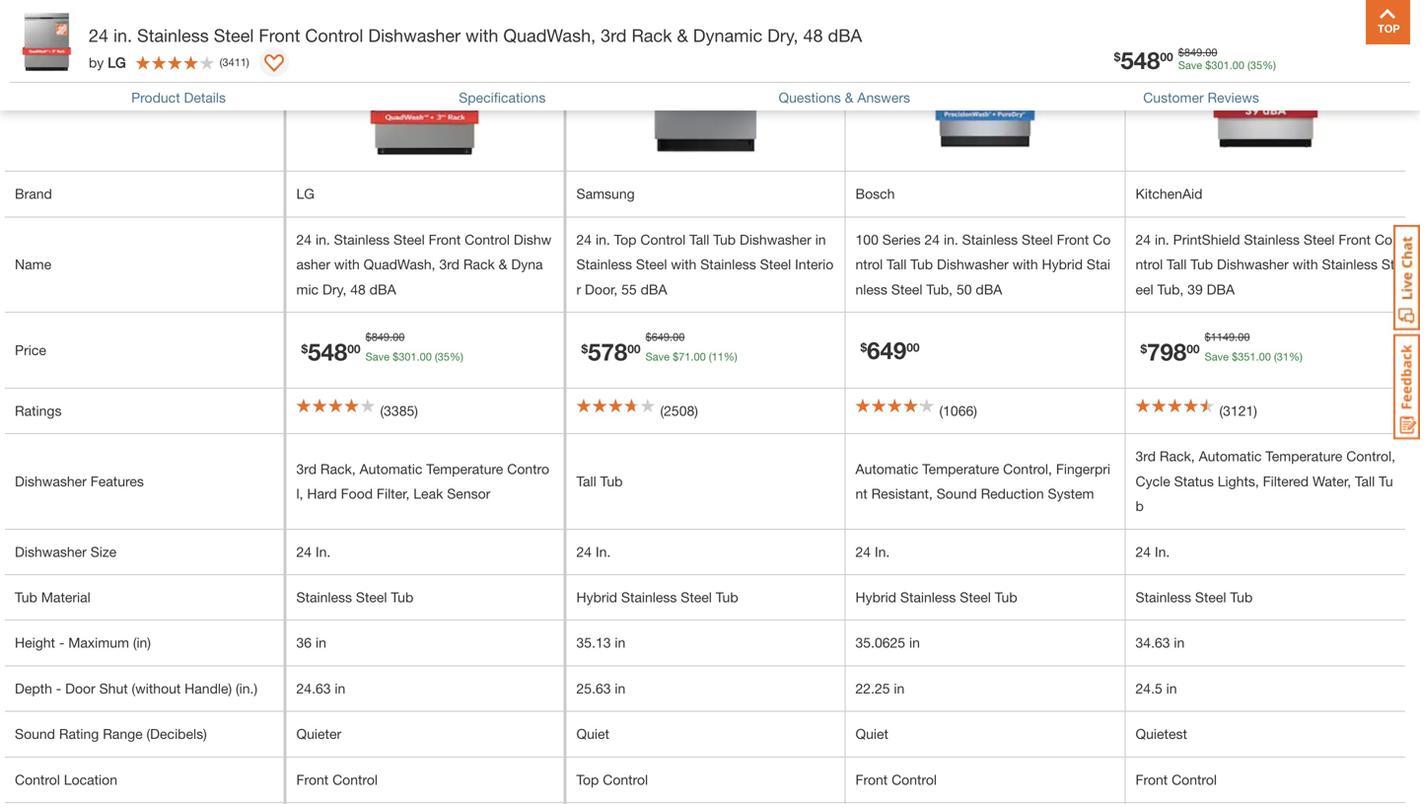 Task type: describe. For each thing, give the bounding box(es) containing it.
3121
[[1224, 403, 1254, 419]]

1 stainless steel tub from the left
[[297, 589, 414, 605]]

1 horizontal spatial lg
[[297, 186, 315, 202]]

34.63 in
[[1136, 635, 1185, 651]]

tub inside 24 in. top control tall tub dishwasher in stainless steel with stainless steel interio r door, 55 dba
[[714, 231, 736, 248]]

1 vertical spatial $ 548 00 $ 849 . 00 save $ 301 . 00 ( 35 %)
[[301, 331, 464, 365]]

depth - door shut (without handle) (in.)
[[15, 680, 258, 696]]

price
[[15, 342, 46, 358]]

by
[[89, 54, 104, 70]]

31
[[1278, 350, 1290, 363]]

details
[[184, 89, 226, 106]]

3rd inside 3rd rack, automatic temperature control, cycle status lights, filtered water, tall tu b
[[1136, 448, 1156, 464]]

tub inside 100 series 24 in. stainless steel front co ntrol tall tub dishwasher with hybrid stai nless steel tub, 50 dba
[[911, 256, 934, 272]]

front down 'quietest'
[[1136, 771, 1168, 788]]

stai
[[1087, 256, 1111, 272]]

asher
[[297, 256, 331, 272]]

(in.)
[[236, 680, 258, 696]]

( 1066 )
[[940, 403, 978, 419]]

in for 34.63 in
[[1175, 635, 1185, 651]]

steel inside the 24 in. printshield stainless steel front co ntrol tall tub dishwasher with stainless st eel tub, 39 dba
[[1304, 231, 1336, 248]]

mic
[[297, 281, 319, 297]]

quietest
[[1136, 726, 1188, 742]]

tub inside the 24 in. printshield stainless steel front co ntrol tall tub dishwasher with stainless st eel tub, 39 dba
[[1191, 256, 1214, 272]]

34.63
[[1136, 635, 1171, 651]]

sound rating range (decibels)
[[15, 726, 207, 742]]

35.0625
[[856, 635, 906, 651]]

50
[[957, 281, 972, 297]]

by lg
[[89, 54, 126, 70]]

2 stainless steel tub from the left
[[1136, 589, 1253, 605]]

automatic inside the 'automatic temperature control, fingerpri nt resistant, sound reduction system'
[[856, 461, 919, 477]]

4 24 in. from the left
[[1136, 543, 1171, 560]]

( down $ 798 00 $ 1149 . 00 save $ 351 . 00 ( 31 %)
[[1220, 403, 1224, 419]]

25.63 in
[[577, 680, 626, 696]]

dba up questions & answers
[[828, 25, 863, 46]]

649 inside $ 578 00 $ 649 . 00 save $ 71 . 00 ( 11 %)
[[652, 331, 670, 343]]

3rd rack, automatic temperature control, cycle status lights, filtered water, tall tu b
[[1136, 448, 1396, 514]]

dishw
[[514, 231, 552, 248]]

) for ( 3121 )
[[1254, 403, 1258, 419]]

24 in. top control tall tub dishwasher in stainless steel with stainless steel interior door, 55 dba image
[[634, 11, 778, 154]]

1 horizontal spatial hybrid
[[856, 589, 897, 605]]

nless
[[856, 281, 888, 297]]

1 horizontal spatial &
[[677, 25, 689, 46]]

status
[[1175, 473, 1215, 489]]

. left the 11
[[691, 350, 694, 363]]

351
[[1239, 350, 1257, 363]]

22.25 in
[[856, 680, 905, 696]]

24 down l,
[[297, 543, 312, 560]]

1 front control from the left
[[297, 771, 378, 788]]

co inside the 24 in. printshield stainless steel front co ntrol tall tub dishwasher with stainless st eel tub, 39 dba
[[1375, 231, 1393, 248]]

55
[[622, 281, 637, 297]]

questions
[[779, 89, 841, 106]]

1 vertical spatial 301
[[399, 350, 417, 363]]

with inside the 24 in. printshield stainless steel front co ntrol tall tub dishwasher with stainless st eel tub, 39 dba
[[1293, 256, 1319, 272]]

1066
[[943, 403, 974, 419]]

3411
[[222, 56, 247, 69]]

24 inside 24 in. stainless steel front control dishw asher with quadwash, 3rd rack & dyna mic dry, 48 dba
[[297, 231, 312, 248]]

25.63
[[577, 680, 611, 696]]

2508
[[664, 403, 695, 419]]

. up reviews
[[1230, 58, 1233, 71]]

4 in. from the left
[[1155, 543, 1171, 560]]

24.63
[[297, 680, 331, 696]]

$ 798 00 $ 1149 . 00 save $ 351 . 00 ( 31 %)
[[1141, 331, 1303, 365]]

(without
[[132, 680, 181, 696]]

control location
[[15, 771, 117, 788]]

st
[[1382, 256, 1396, 272]]

front down 22.25
[[856, 771, 888, 788]]

fingerpri
[[1057, 461, 1111, 477]]

door,
[[585, 281, 618, 297]]

product
[[131, 89, 180, 106]]

ntrol inside 100 series 24 in. stainless steel front co ntrol tall tub dishwasher with hybrid stai nless steel tub, 50 dba
[[856, 256, 883, 272]]

24 in. stainless steel front control dishwasher with quadwash, 3rd rack & dynamic dry, 48 dba image
[[354, 28, 497, 171]]

r
[[577, 281, 581, 297]]

( 2508 )
[[661, 403, 699, 419]]

temperature for leak
[[427, 461, 504, 477]]

0 horizontal spatial 548
[[308, 337, 348, 365]]

3 in. from the left
[[875, 543, 890, 560]]

save up customer reviews
[[1179, 58, 1203, 71]]

2 front control from the left
[[856, 771, 937, 788]]

( inside $ 798 00 $ 1149 . 00 save $ 351 . 00 ( 31 %)
[[1275, 350, 1278, 363]]

00 inside $ 649 00
[[907, 340, 920, 354]]

kitchenaid
[[1136, 186, 1203, 202]]

$ inside $ 649 00
[[861, 340, 868, 354]]

quieter
[[297, 726, 342, 742]]

35.0625 in
[[856, 635, 921, 651]]

top control
[[577, 771, 648, 788]]

in for 35.0625 in
[[910, 635, 921, 651]]

maximum
[[68, 635, 129, 651]]

water,
[[1313, 473, 1352, 489]]

eel
[[1136, 281, 1154, 297]]

tall inside 3rd rack, automatic temperature control, cycle status lights, filtered water, tall tu b
[[1356, 473, 1376, 489]]

24 inside 100 series 24 in. stainless steel front co ntrol tall tub dishwasher with hybrid stai nless steel tub, 50 dba
[[925, 231, 940, 248]]

printshield
[[1174, 231, 1241, 248]]

1 hybrid stainless steel tub from the left
[[577, 589, 739, 605]]

sound inside the 'automatic temperature control, fingerpri nt resistant, sound reduction system'
[[937, 485, 978, 502]]

36
[[297, 635, 312, 651]]

l,
[[297, 485, 303, 502]]

height - maximum (in)
[[15, 635, 151, 651]]

stainless inside 24 in. stainless steel front control dishw asher with quadwash, 3rd rack & dyna mic dry, 48 dba
[[334, 231, 390, 248]]

in. for 24 in. top control tall tub dishwasher in stainless steel with stainless steel interio r door, 55 dba
[[596, 231, 611, 248]]

%) inside $ 578 00 $ 649 . 00 save $ 71 . 00 ( 11 %)
[[724, 350, 738, 363]]

) for ( 1066 )
[[974, 403, 978, 419]]

in for 24.5 in
[[1167, 680, 1178, 696]]

1 24 in. from the left
[[297, 543, 331, 560]]

dishwasher features
[[15, 473, 144, 489]]

0 vertical spatial 35
[[1251, 58, 1263, 71]]

& inside 24 in. stainless steel front control dishw asher with quadwash, 3rd rack & dyna mic dry, 48 dba
[[499, 256, 508, 272]]

reduction
[[981, 485, 1045, 502]]

contro
[[507, 461, 550, 477]]

35.13 in
[[577, 635, 626, 651]]

2 quiet from the left
[[856, 726, 889, 742]]

cycle
[[1136, 473, 1171, 489]]

( inside $ 578 00 $ 649 . 00 save $ 71 . 00 ( 11 %)
[[709, 350, 712, 363]]

. up customer reviews
[[1203, 46, 1206, 58]]

24 in. printshield stainless steel front control tall tub dishwasher with stainless steel tub, 39 dba image
[[1195, 11, 1338, 154]]

0 horizontal spatial lg
[[108, 54, 126, 70]]

temperature inside the 'automatic temperature control, fingerpri nt resistant, sound reduction system'
[[923, 461, 1000, 477]]

interio
[[795, 256, 834, 272]]

. up the 3385
[[390, 331, 393, 343]]

dishwasher size
[[15, 543, 117, 560]]

$ 578 00 $ 649 . 00 save $ 71 . 00 ( 11 %)
[[582, 331, 738, 365]]

24 down b
[[1136, 543, 1152, 560]]

dba inside 100 series 24 in. stainless steel front co ntrol tall tub dishwasher with hybrid stai nless steel tub, 50 dba
[[976, 281, 1003, 297]]

food
[[341, 485, 373, 502]]

material
[[41, 589, 91, 605]]

product details
[[131, 89, 226, 106]]

front inside the 24 in. printshield stainless steel front co ntrol tall tub dishwasher with stainless st eel tub, 39 dba
[[1339, 231, 1372, 248]]

in. for 24 in. stainless steel front control dishw asher with quadwash, 3rd rack & dyna mic dry, 48 dba
[[316, 231, 330, 248]]

2 hybrid stainless steel tub from the left
[[856, 589, 1018, 605]]

in for 36 in
[[316, 635, 326, 651]]

brand
[[15, 186, 52, 202]]

24 down nt
[[856, 543, 871, 560]]

handle)
[[185, 680, 232, 696]]

24 inside 24 in. top control tall tub dishwasher in stainless steel with stainless steel interio r door, 55 dba
[[577, 231, 592, 248]]

depth
[[15, 680, 52, 696]]

3rd inside 24 in. stainless steel front control dishw asher with quadwash, 3rd rack & dyna mic dry, 48 dba
[[440, 256, 460, 272]]

nt
[[856, 485, 868, 502]]

save up ( 3385 )
[[366, 350, 390, 363]]

( up details at the top of page
[[220, 56, 222, 69]]

( 3411 )
[[220, 56, 249, 69]]

( down $ 578 00 $ 649 . 00 save $ 71 . 00 ( 11 %) in the top of the page
[[661, 403, 664, 419]]

tub material
[[15, 589, 91, 605]]

0 vertical spatial $ 548 00 $ 849 . 00 save $ 301 . 00 ( 35 %)
[[1115, 46, 1277, 74]]

3 front control from the left
[[1136, 771, 1218, 788]]

. up 351
[[1236, 331, 1239, 343]]

hard
[[307, 485, 337, 502]]

2 in. from the left
[[596, 543, 611, 560]]

. right 578
[[670, 331, 673, 343]]

display image
[[264, 54, 284, 74]]

features
[[91, 473, 144, 489]]

39
[[1188, 281, 1204, 297]]

automatic temperature control, fingerpri nt resistant, sound reduction system
[[856, 461, 1111, 502]]

front down quieter
[[297, 771, 329, 788]]

control, inside 3rd rack, automatic temperature control, cycle status lights, filtered water, tall tu b
[[1347, 448, 1396, 464]]

size
[[91, 543, 117, 560]]

quadwash, inside 24 in. stainless steel front control dishw asher with quadwash, 3rd rack & dyna mic dry, 48 dba
[[364, 256, 436, 272]]



Task type: vqa. For each thing, say whether or not it's contained in the screenshot.


Task type: locate. For each thing, give the bounding box(es) containing it.
feedback link image
[[1394, 334, 1421, 440]]

filtered
[[1264, 473, 1309, 489]]

rack left dynamic
[[632, 25, 672, 46]]

1 in. from the left
[[316, 543, 331, 560]]

24.5
[[1136, 680, 1163, 696]]

2 horizontal spatial front control
[[1136, 771, 1218, 788]]

2 vertical spatial &
[[499, 256, 508, 272]]

48 right mic
[[351, 281, 366, 297]]

in right 35.0625
[[910, 635, 921, 651]]

1 ntrol from the left
[[856, 256, 883, 272]]

3rd inside 3rd rack, automatic temperature contro l, hard food filter, leak sensor
[[297, 461, 317, 477]]

co up st
[[1375, 231, 1393, 248]]

24 up by
[[89, 25, 109, 46]]

0 horizontal spatial automatic
[[360, 461, 423, 477]]

0 horizontal spatial 35
[[438, 350, 450, 363]]

lights,
[[1218, 473, 1260, 489]]

with up specifications
[[466, 25, 499, 46]]

ntrol down 100
[[856, 256, 883, 272]]

steel inside 24 in. stainless steel front control dishw asher with quadwash, 3rd rack & dyna mic dry, 48 dba
[[394, 231, 425, 248]]

in for 35.13 in
[[615, 635, 626, 651]]

top down 25.63
[[577, 771, 599, 788]]

0 horizontal spatial 849
[[372, 331, 390, 343]]

tub, inside 100 series 24 in. stainless steel front co ntrol tall tub dishwasher with hybrid stai nless steel tub, 50 dba
[[927, 281, 953, 297]]

3rd
[[601, 25, 627, 46], [440, 256, 460, 272], [1136, 448, 1156, 464], [297, 461, 317, 477]]

0 vertical spatial sound
[[937, 485, 978, 502]]

1 vertical spatial rack
[[464, 256, 495, 272]]

548 down mic
[[308, 337, 348, 365]]

hybrid up 35.0625
[[856, 589, 897, 605]]

) for ( 3411 )
[[247, 56, 249, 69]]

hybrid left stai
[[1042, 256, 1083, 272]]

dishwasher inside the 24 in. printshield stainless steel front co ntrol tall tub dishwasher with stainless st eel tub, 39 dba
[[1218, 256, 1289, 272]]

dyna
[[511, 256, 543, 272]]

customer
[[1144, 89, 1204, 106]]

0 horizontal spatial hybrid
[[577, 589, 618, 605]]

sound
[[937, 485, 978, 502], [15, 726, 55, 742]]

2 tub, from the left
[[1158, 281, 1184, 297]]

2 horizontal spatial hybrid
[[1042, 256, 1083, 272]]

automatic for lights,
[[1199, 448, 1262, 464]]

in. inside 100 series 24 in. stainless steel front co ntrol tall tub dishwasher with hybrid stai nless steel tub, 50 dba
[[944, 231, 959, 248]]

front inside 100 series 24 in. stainless steel front co ntrol tall tub dishwasher with hybrid stai nless steel tub, 50 dba
[[1057, 231, 1090, 248]]

save down 1149
[[1205, 350, 1229, 363]]

in. inside the 24 in. printshield stainless steel front co ntrol tall tub dishwasher with stainless st eel tub, 39 dba
[[1155, 231, 1170, 248]]

range
[[103, 726, 143, 742]]

849 up customer reviews
[[1185, 46, 1203, 58]]

1 vertical spatial 849
[[372, 331, 390, 343]]

dba inside 24 in. top control tall tub dishwasher in stainless steel with stainless steel interio r door, 55 dba
[[641, 281, 668, 297]]

1 horizontal spatial tub,
[[1158, 281, 1184, 297]]

48 inside 24 in. stainless steel front control dishw asher with quadwash, 3rd rack & dyna mic dry, 48 dba
[[351, 281, 366, 297]]

in up interio
[[816, 231, 826, 248]]

in. down the tall tub
[[596, 543, 611, 560]]

1 horizontal spatial temperature
[[923, 461, 1000, 477]]

1 horizontal spatial quiet
[[856, 726, 889, 742]]

temperature up sensor
[[427, 461, 504, 477]]

1 vertical spatial sound
[[15, 726, 55, 742]]

rack, inside 3rd rack, automatic temperature contro l, hard food filter, leak sensor
[[321, 461, 356, 477]]

0 vertical spatial rack
[[632, 25, 672, 46]]

save inside $ 798 00 $ 1149 . 00 save $ 351 . 00 ( 31 %)
[[1205, 350, 1229, 363]]

649 right 578
[[652, 331, 670, 343]]

35.13
[[577, 635, 611, 651]]

customer reviews
[[1144, 89, 1260, 106]]

front up display image
[[259, 25, 300, 46]]

849
[[1185, 46, 1203, 58], [372, 331, 390, 343]]

0 vertical spatial 548
[[1121, 46, 1161, 74]]

lg right by
[[108, 54, 126, 70]]

tub
[[714, 231, 736, 248], [911, 256, 934, 272], [1191, 256, 1214, 272], [601, 473, 623, 489], [15, 589, 37, 605], [391, 589, 414, 605], [716, 589, 739, 605], [995, 589, 1018, 605], [1231, 589, 1253, 605]]

control, up tu
[[1347, 448, 1396, 464]]

649
[[652, 331, 670, 343], [868, 336, 907, 364]]

in. inside 24 in. stainless steel front control dishw asher with quadwash, 3rd rack & dyna mic dry, 48 dba
[[316, 231, 330, 248]]

save left 71
[[646, 350, 670, 363]]

sound left rating
[[15, 726, 55, 742]]

( down 24 in. stainless steel front control dishw asher with quadwash, 3rd rack & dyna mic dry, 48 dba
[[435, 350, 438, 363]]

- right height
[[59, 635, 64, 651]]

in right 22.25
[[894, 680, 905, 696]]

1 vertical spatial dry,
[[323, 281, 347, 297]]

stainless steel tub up 34.63 in
[[1136, 589, 1253, 605]]

0 vertical spatial quadwash,
[[504, 25, 596, 46]]

( up reviews
[[1248, 58, 1251, 71]]

0 horizontal spatial 649
[[652, 331, 670, 343]]

798
[[1148, 337, 1187, 365]]

301 up ( 3385 )
[[399, 350, 417, 363]]

shut
[[99, 680, 128, 696]]

dishwasher inside 24 in. top control tall tub dishwasher in stainless steel with stainless steel interio r door, 55 dba
[[740, 231, 812, 248]]

quadwash, up specifications
[[504, 25, 596, 46]]

in for 25.63 in
[[615, 680, 626, 696]]

automatic for food
[[360, 461, 423, 477]]

0 horizontal spatial control,
[[1004, 461, 1053, 477]]

1 horizontal spatial rack,
[[1160, 448, 1196, 464]]

hybrid stainless steel tub
[[577, 589, 739, 605], [856, 589, 1018, 605]]

2 horizontal spatial &
[[845, 89, 854, 106]]

0 horizontal spatial quadwash,
[[364, 256, 436, 272]]

0 horizontal spatial rack
[[464, 256, 495, 272]]

in.
[[316, 543, 331, 560], [596, 543, 611, 560], [875, 543, 890, 560], [1155, 543, 1171, 560]]

0 horizontal spatial top
[[577, 771, 599, 788]]

control inside 24 in. top control tall tub dishwasher in stainless steel with stainless steel interio r door, 55 dba
[[641, 231, 686, 248]]

( 3121 )
[[1220, 403, 1258, 419]]

1 horizontal spatial 35
[[1251, 58, 1263, 71]]

1 horizontal spatial 849
[[1185, 46, 1203, 58]]

temperature up reduction
[[923, 461, 1000, 477]]

. up ( 3385 )
[[417, 350, 420, 363]]

24 right series
[[925, 231, 940, 248]]

in. inside 24 in. top control tall tub dishwasher in stainless steel with stainless steel interio r door, 55 dba
[[596, 231, 611, 248]]

temperature inside 3rd rack, automatic temperature contro l, hard food filter, leak sensor
[[427, 461, 504, 477]]

in right 35.13
[[615, 635, 626, 651]]

with
[[466, 25, 499, 46], [334, 256, 360, 272], [671, 256, 697, 272], [1013, 256, 1039, 272], [1293, 256, 1319, 272]]

1 horizontal spatial sound
[[937, 485, 978, 502]]

tall tub
[[577, 473, 623, 489]]

1 vertical spatial 48
[[351, 281, 366, 297]]

) up 3rd rack, automatic temperature contro l, hard food filter, leak sensor
[[415, 403, 418, 419]]

3 24 in. from the left
[[856, 543, 890, 560]]

with inside 24 in. stainless steel front control dishw asher with quadwash, 3rd rack & dyna mic dry, 48 dba
[[334, 256, 360, 272]]

$ 548 00 $ 849 . 00 save $ 301 . 00 ( 35 %) up customer reviews
[[1115, 46, 1277, 74]]

48 up questions
[[804, 25, 823, 46]]

& left dynamic
[[677, 25, 689, 46]]

) for ( 3385 )
[[415, 403, 418, 419]]

24 in. down b
[[1136, 543, 1171, 560]]

( right 71
[[709, 350, 712, 363]]

$ 649 00
[[861, 336, 920, 364]]

(in)
[[133, 635, 151, 651]]

dishwasher inside 100 series 24 in. stainless steel front co ntrol tall tub dishwasher with hybrid stai nless steel tub, 50 dba
[[937, 256, 1009, 272]]

stainless
[[137, 25, 209, 46], [334, 231, 390, 248], [963, 231, 1018, 248], [1245, 231, 1300, 248], [577, 256, 633, 272], [701, 256, 757, 272], [1323, 256, 1378, 272], [297, 589, 352, 605], [622, 589, 677, 605], [901, 589, 957, 605], [1136, 589, 1192, 605]]

door
[[65, 680, 95, 696]]

0 vertical spatial dry,
[[768, 25, 799, 46]]

automatic
[[1199, 448, 1262, 464], [360, 461, 423, 477], [856, 461, 919, 477]]

front control down 'quietest'
[[1136, 771, 1218, 788]]

top inside 24 in. top control tall tub dishwasher in stainless steel with stainless steel interio r door, 55 dba
[[614, 231, 637, 248]]

2 horizontal spatial temperature
[[1266, 448, 1343, 464]]

0 horizontal spatial hybrid stainless steel tub
[[577, 589, 739, 605]]

questions & answers button
[[779, 89, 911, 106], [779, 89, 911, 106]]

24 down the tall tub
[[577, 543, 592, 560]]

578
[[588, 337, 628, 365]]

2 ntrol from the left
[[1136, 256, 1164, 272]]

leak
[[414, 485, 443, 502]]

reviews
[[1208, 89, 1260, 106]]

24.5 in
[[1136, 680, 1178, 696]]

tall
[[690, 231, 710, 248], [887, 256, 907, 272], [1167, 256, 1187, 272], [577, 473, 597, 489], [1356, 473, 1376, 489]]

0 vertical spatial 301
[[1212, 58, 1230, 71]]

) down $ 578 00 $ 649 . 00 save $ 71 . 00 ( 11 %) in the top of the page
[[695, 403, 699, 419]]

0 horizontal spatial $ 548 00 $ 849 . 00 save $ 301 . 00 ( 35 %)
[[301, 331, 464, 365]]

1 vertical spatial top
[[577, 771, 599, 788]]

in for 24.63 in
[[335, 680, 346, 696]]

automatic up the filter,
[[360, 461, 423, 477]]

1 horizontal spatial quadwash,
[[504, 25, 596, 46]]

0 vertical spatial 48
[[804, 25, 823, 46]]

with inside 100 series 24 in. stainless steel front co ntrol tall tub dishwasher with hybrid stai nless steel tub, 50 dba
[[1013, 256, 1039, 272]]

649 down nless
[[868, 336, 907, 364]]

tub, left 39
[[1158, 281, 1184, 297]]

rack inside 24 in. stainless steel front control dishw asher with quadwash, 3rd rack & dyna mic dry, 48 dba
[[464, 256, 495, 272]]

1 vertical spatial -
[[56, 680, 61, 696]]

temperature inside 3rd rack, automatic temperature control, cycle status lights, filtered water, tall tu b
[[1266, 448, 1343, 464]]

1 horizontal spatial rack
[[632, 25, 672, 46]]

rack, up status
[[1160, 448, 1196, 464]]

dry, inside 24 in. stainless steel front control dishw asher with quadwash, 3rd rack & dyna mic dry, 48 dba
[[323, 281, 347, 297]]

1 horizontal spatial 48
[[804, 25, 823, 46]]

quiet
[[577, 726, 610, 742], [856, 726, 889, 742]]

& left answers at the top right of page
[[845, 89, 854, 106]]

1 vertical spatial 35
[[438, 350, 450, 363]]

co up stai
[[1093, 231, 1111, 248]]

sensor
[[447, 485, 491, 502]]

1 horizontal spatial dry,
[[768, 25, 799, 46]]

top button
[[1367, 0, 1411, 44]]

front up stai
[[1057, 231, 1090, 248]]

.
[[1203, 46, 1206, 58], [1230, 58, 1233, 71], [390, 331, 393, 343], [670, 331, 673, 343], [1236, 331, 1239, 343], [417, 350, 420, 363], [691, 350, 694, 363], [1257, 350, 1260, 363]]

) up the 'automatic temperature control, fingerpri nt resistant, sound reduction system'
[[974, 403, 978, 419]]

stainless steel tub up 36 in
[[297, 589, 414, 605]]

live chat image
[[1394, 225, 1421, 331]]

in. down hard on the left bottom
[[316, 543, 331, 560]]

product image image
[[15, 10, 79, 74]]

temperature for water,
[[1266, 448, 1343, 464]]

) for ( 2508 )
[[695, 403, 699, 419]]

0 horizontal spatial temperature
[[427, 461, 504, 477]]

tub, left 50
[[927, 281, 953, 297]]

1 horizontal spatial automatic
[[856, 461, 919, 477]]

in. down "samsung"
[[596, 231, 611, 248]]

tu
[[1380, 473, 1394, 489]]

automatic inside 3rd rack, automatic temperature control, cycle status lights, filtered water, tall tu b
[[1199, 448, 1262, 464]]

control inside 24 in. stainless steel front control dishw asher with quadwash, 3rd rack & dyna mic dry, 48 dba
[[465, 231, 510, 248]]

0 horizontal spatial &
[[499, 256, 508, 272]]

dba inside 24 in. stainless steel front control dishw asher with quadwash, 3rd rack & dyna mic dry, 48 dba
[[370, 281, 396, 297]]

dba
[[1207, 281, 1236, 297]]

. left '31'
[[1257, 350, 1260, 363]]

rack, for status
[[1160, 448, 1196, 464]]

in. for 24 in. stainless steel front control dishwasher with quadwash, 3rd rack & dynamic dry, 48 dba
[[113, 25, 132, 46]]

dry,
[[768, 25, 799, 46], [323, 281, 347, 297]]

0 horizontal spatial rack,
[[321, 461, 356, 477]]

in for 22.25 in
[[894, 680, 905, 696]]

0 horizontal spatial 48
[[351, 281, 366, 297]]

3rd rack, automatic temperature contro l, hard food filter, leak sensor
[[297, 461, 550, 502]]

quiet down 22.25
[[856, 726, 889, 742]]

100 series 24 in. stainless steel front co ntrol tall tub dishwasher with hybrid stai nless steel tub, 50 dba
[[856, 231, 1111, 297]]

24 in. down the tall tub
[[577, 543, 611, 560]]

0 horizontal spatial stainless steel tub
[[297, 589, 414, 605]]

0 vertical spatial lg
[[108, 54, 126, 70]]

in inside 24 in. top control tall tub dishwasher in stainless steel with stainless steel interio r door, 55 dba
[[816, 231, 826, 248]]

with inside 24 in. top control tall tub dishwasher in stainless steel with stainless steel interio r door, 55 dba
[[671, 256, 697, 272]]

in right 24.63
[[335, 680, 346, 696]]

1 horizontal spatial ntrol
[[1136, 256, 1164, 272]]

1 horizontal spatial hybrid stainless steel tub
[[856, 589, 1018, 605]]

1 horizontal spatial front control
[[856, 771, 937, 788]]

hybrid inside 100 series 24 in. stainless steel front co ntrol tall tub dishwasher with hybrid stai nless steel tub, 50 dba
[[1042, 256, 1083, 272]]

in. for 24 in. printshield stainless steel front co ntrol tall tub dishwasher with stainless st eel tub, 39 dba
[[1155, 231, 1170, 248]]

0 horizontal spatial ntrol
[[856, 256, 883, 272]]

answers
[[858, 89, 911, 106]]

temperature
[[1266, 448, 1343, 464], [427, 461, 504, 477], [923, 461, 1000, 477]]

temperature up filtered
[[1266, 448, 1343, 464]]

tall inside 24 in. top control tall tub dishwasher in stainless steel with stainless steel interio r door, 55 dba
[[690, 231, 710, 248]]

0 horizontal spatial co
[[1093, 231, 1111, 248]]

tall inside 100 series 24 in. stainless steel front co ntrol tall tub dishwasher with hybrid stai nless steel tub, 50 dba
[[887, 256, 907, 272]]

24 up r
[[577, 231, 592, 248]]

b
[[1136, 498, 1144, 514]]

customer reviews button
[[1144, 89, 1260, 106], [1144, 89, 1260, 106]]

front left dishw
[[429, 231, 461, 248]]

with left st
[[1293, 256, 1319, 272]]

control,
[[1347, 448, 1396, 464], [1004, 461, 1053, 477]]

dba right 50
[[976, 281, 1003, 297]]

automatic up lights, at the right of the page
[[1199, 448, 1262, 464]]

ntrol inside the 24 in. printshield stainless steel front co ntrol tall tub dishwasher with stainless st eel tub, 39 dba
[[1136, 256, 1164, 272]]

in. down cycle
[[1155, 543, 1171, 560]]

1 vertical spatial 548
[[308, 337, 348, 365]]

301
[[1212, 58, 1230, 71], [399, 350, 417, 363]]

%) inside $ 798 00 $ 1149 . 00 save $ 351 . 00 ( 31 %)
[[1290, 350, 1303, 363]]

1 horizontal spatial co
[[1375, 231, 1393, 248]]

stainless inside 100 series 24 in. stainless steel front co ntrol tall tub dishwasher with hybrid stai nless steel tub, 50 dba
[[963, 231, 1018, 248]]

front control down quieter
[[297, 771, 378, 788]]

with up $ 578 00 $ 649 . 00 save $ 71 . 00 ( 11 %) in the top of the page
[[671, 256, 697, 272]]

1 quiet from the left
[[577, 726, 610, 742]]

lg up asher
[[297, 186, 315, 202]]

tall inside the 24 in. printshield stainless steel front co ntrol tall tub dishwasher with stainless st eel tub, 39 dba
[[1167, 256, 1187, 272]]

35 down 24 in. stainless steel front control dishw asher with quadwash, 3rd rack & dyna mic dry, 48 dba
[[438, 350, 450, 363]]

2 24 in. from the left
[[577, 543, 611, 560]]

35
[[1251, 58, 1263, 71], [438, 350, 450, 363]]

1 tub, from the left
[[927, 281, 953, 297]]

0 vertical spatial top
[[614, 231, 637, 248]]

control
[[305, 25, 364, 46], [465, 231, 510, 248], [641, 231, 686, 248], [15, 771, 60, 788], [333, 771, 378, 788], [603, 771, 648, 788], [892, 771, 937, 788], [1172, 771, 1218, 788]]

top down "samsung"
[[614, 231, 637, 248]]

22.25
[[856, 680, 891, 696]]

dba right mic
[[370, 281, 396, 297]]

system
[[1048, 485, 1095, 502]]

3385
[[384, 403, 415, 419]]

) down 351
[[1254, 403, 1258, 419]]

%)
[[1263, 58, 1277, 71], [450, 350, 464, 363], [724, 350, 738, 363], [1290, 350, 1303, 363]]

0 vertical spatial -
[[59, 635, 64, 651]]

$ 548 00 $ 849 . 00 save $ 301 . 00 ( 35 %) up the 3385
[[301, 331, 464, 365]]

24 in. stainless steel front control dishwasher with quadwash, 3rd rack & dynamic dry, 48 dba
[[89, 25, 863, 46]]

24 inside the 24 in. printshield stainless steel front co ntrol tall tub dishwasher with stainless st eel tub, 39 dba
[[1136, 231, 1152, 248]]

control, inside the 'automatic temperature control, fingerpri nt resistant, sound reduction system'
[[1004, 461, 1053, 477]]

tub, inside the 24 in. printshield stainless steel front co ntrol tall tub dishwasher with stainless st eel tub, 39 dba
[[1158, 281, 1184, 297]]

( up 3rd rack, automatic temperature contro l, hard food filter, leak sensor
[[380, 403, 384, 419]]

in. up by lg
[[113, 25, 132, 46]]

2 horizontal spatial automatic
[[1199, 448, 1262, 464]]

co inside 100 series 24 in. stainless steel front co ntrol tall tub dishwasher with hybrid stai nless steel tub, 50 dba
[[1093, 231, 1111, 248]]

rack, for hard
[[321, 461, 356, 477]]

co
[[1093, 231, 1111, 248], [1375, 231, 1393, 248]]

0 horizontal spatial 301
[[399, 350, 417, 363]]

in. left printshield
[[1155, 231, 1170, 248]]

filter,
[[377, 485, 410, 502]]

1 horizontal spatial control,
[[1347, 448, 1396, 464]]

automatic up resistant,
[[856, 461, 919, 477]]

1 horizontal spatial stainless steel tub
[[1136, 589, 1253, 605]]

100 series 24 in. stainless steel front control tall tub dishwasher with hybrid stainless steel tub, 50 dba image
[[914, 11, 1057, 154]]

0 horizontal spatial dry,
[[323, 281, 347, 297]]

in
[[816, 231, 826, 248], [316, 635, 326, 651], [615, 635, 626, 651], [910, 635, 921, 651], [1175, 635, 1185, 651], [335, 680, 346, 696], [615, 680, 626, 696], [894, 680, 905, 696], [1167, 680, 1178, 696]]

11
[[712, 350, 724, 363]]

rack,
[[1160, 448, 1196, 464], [321, 461, 356, 477]]

- for depth
[[56, 680, 61, 696]]

- for height
[[59, 635, 64, 651]]

dba right '55'
[[641, 281, 668, 297]]

0 vertical spatial &
[[677, 25, 689, 46]]

548 up customer in the top of the page
[[1121, 46, 1161, 74]]

0 vertical spatial 849
[[1185, 46, 1203, 58]]

(decibels)
[[147, 726, 207, 742]]

1 vertical spatial &
[[845, 89, 854, 106]]

( right 351
[[1275, 350, 1278, 363]]

1 horizontal spatial $ 548 00 $ 849 . 00 save $ 301 . 00 ( 35 %)
[[1115, 46, 1277, 74]]

0 horizontal spatial quiet
[[577, 726, 610, 742]]

1 horizontal spatial 301
[[1212, 58, 1230, 71]]

in right 34.63 on the bottom right
[[1175, 635, 1185, 651]]

24 up eel
[[1136, 231, 1152, 248]]

rack, inside 3rd rack, automatic temperature control, cycle status lights, filtered water, tall tu b
[[1160, 448, 1196, 464]]

36 in
[[297, 635, 326, 651]]

rack
[[632, 25, 672, 46], [464, 256, 495, 272]]

24 in. down nt
[[856, 543, 890, 560]]

save inside $ 578 00 $ 649 . 00 save $ 71 . 00 ( 11 %)
[[646, 350, 670, 363]]

in.
[[113, 25, 132, 46], [316, 231, 330, 248], [596, 231, 611, 248], [944, 231, 959, 248], [1155, 231, 1170, 248]]

series
[[883, 231, 921, 248]]

1 co from the left
[[1093, 231, 1111, 248]]

1 vertical spatial lg
[[297, 186, 315, 202]]

1 horizontal spatial 649
[[868, 336, 907, 364]]

849 up the 3385
[[372, 331, 390, 343]]

front inside 24 in. stainless steel front control dishw asher with quadwash, 3rd rack & dyna mic dry, 48 dba
[[429, 231, 461, 248]]

in. up asher
[[316, 231, 330, 248]]

specifications
[[459, 89, 546, 106]]

quadwash, right asher
[[364, 256, 436, 272]]

name
[[15, 256, 51, 272]]

0 horizontal spatial tub,
[[927, 281, 953, 297]]

( 3385 )
[[380, 403, 418, 419]]

24.63 in
[[297, 680, 346, 696]]

( up the 'automatic temperature control, fingerpri nt resistant, sound reduction system'
[[940, 403, 943, 419]]

1 horizontal spatial 548
[[1121, 46, 1161, 74]]

301 up reviews
[[1212, 58, 1230, 71]]

0 horizontal spatial sound
[[15, 726, 55, 742]]

00
[[1206, 46, 1218, 58], [1161, 50, 1174, 63], [1233, 58, 1245, 71], [393, 331, 405, 343], [673, 331, 685, 343], [1239, 331, 1251, 343], [907, 340, 920, 354], [348, 342, 361, 356], [628, 342, 641, 356], [1187, 342, 1200, 356], [420, 350, 432, 363], [694, 350, 706, 363], [1260, 350, 1272, 363]]

2 co from the left
[[1375, 231, 1393, 248]]

1 vertical spatial quadwash,
[[364, 256, 436, 272]]

resistant,
[[872, 485, 933, 502]]

0 horizontal spatial front control
[[297, 771, 378, 788]]

1 horizontal spatial top
[[614, 231, 637, 248]]

rating
[[59, 726, 99, 742]]

automatic inside 3rd rack, automatic temperature contro l, hard food filter, leak sensor
[[360, 461, 423, 477]]



